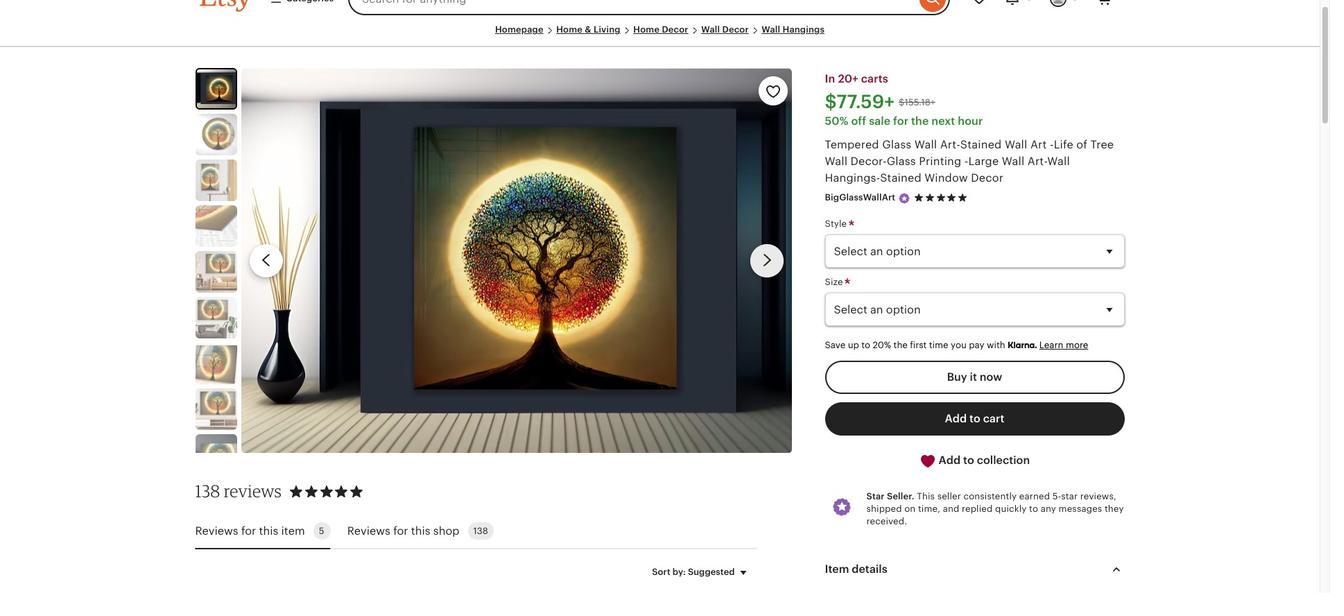 Task type: vqa. For each thing, say whether or not it's contained in the screenshot.
United corresponding to to
no



Task type: locate. For each thing, give the bounding box(es) containing it.
1 horizontal spatial -
[[1050, 139, 1054, 151]]

1 horizontal spatial 138
[[474, 526, 488, 537]]

to inside button
[[964, 454, 975, 466]]

replied
[[962, 504, 993, 514]]

decor-
[[851, 156, 887, 167]]

first
[[911, 340, 927, 351]]

sale
[[869, 115, 891, 127]]

0 horizontal spatial home
[[557, 24, 583, 35]]

glass up star_seller image
[[887, 156, 916, 167]]

Search for anything text field
[[348, 0, 916, 15]]

printing
[[920, 156, 962, 167]]

to
[[862, 340, 871, 351], [970, 413, 981, 424], [964, 454, 975, 466], [1030, 504, 1039, 514]]

0 vertical spatial art-
[[941, 139, 961, 151]]

-
[[1050, 139, 1054, 151], [965, 156, 969, 167]]

reviews for reviews for this shop
[[347, 525, 391, 537]]

by:
[[673, 567, 686, 577]]

2 horizontal spatial decor
[[972, 172, 1004, 184]]

home decor
[[634, 24, 689, 35]]

for left shop
[[394, 525, 408, 537]]

to down earned
[[1030, 504, 1039, 514]]

reviews for this item
[[195, 525, 305, 537]]

to inside button
[[970, 413, 981, 424]]

decor down search for anything text field
[[662, 24, 689, 35]]

$155.18+
[[899, 97, 936, 107]]

stained up large
[[961, 139, 1002, 151]]

the
[[912, 115, 929, 127], [894, 340, 908, 351]]

save
[[825, 340, 846, 351]]

decor inside tempered glass wall art-stained wall art -life of tree wall decor-glass printing -large wall art-wall hangings-stained window decor
[[972, 172, 1004, 184]]

reviews
[[195, 525, 238, 537], [347, 525, 391, 537]]

home left the '&'
[[557, 24, 583, 35]]

banner
[[174, 0, 1146, 24]]

1 horizontal spatial for
[[394, 525, 408, 537]]

1 horizontal spatial this
[[411, 525, 431, 537]]

1 horizontal spatial home
[[634, 24, 660, 35]]

reviews
[[224, 481, 282, 502]]

0 vertical spatial -
[[1050, 139, 1054, 151]]

add left cart
[[945, 413, 967, 424]]

1 this from the left
[[259, 525, 278, 537]]

home for home decor
[[634, 24, 660, 35]]

home down search for anything text field
[[634, 24, 660, 35]]

5-
[[1053, 491, 1062, 501]]

1 horizontal spatial the
[[912, 115, 929, 127]]

tree
[[1091, 139, 1115, 151]]

star seller.
[[867, 491, 915, 501]]

0 horizontal spatial the
[[894, 340, 908, 351]]

hour
[[958, 115, 983, 127]]

2 home from the left
[[634, 24, 660, 35]]

sort by: suggested button
[[642, 558, 762, 587]]

add
[[945, 413, 967, 424], [939, 454, 961, 466]]

this left shop
[[411, 525, 431, 537]]

tempered glass wall art-stained wall art life of tree wall image 7 image
[[195, 343, 237, 384]]

reviews right 5
[[347, 525, 391, 537]]

decor down large
[[972, 172, 1004, 184]]

sort
[[652, 567, 671, 577]]

item details
[[825, 563, 888, 575]]

1 vertical spatial stained
[[881, 172, 922, 184]]

$77.59+
[[825, 92, 895, 113]]

138 for 138
[[474, 526, 488, 537]]

0 vertical spatial 138
[[195, 481, 220, 502]]

0 vertical spatial the
[[912, 115, 929, 127]]

decor for wall decor
[[723, 24, 749, 35]]

art- down art at the right
[[1028, 156, 1048, 167]]

off
[[852, 115, 867, 127]]

art
[[1031, 139, 1047, 151]]

consistently
[[964, 491, 1017, 501]]

bigglasswallart link
[[825, 193, 896, 203]]

for
[[894, 115, 909, 127], [241, 525, 256, 537], [394, 525, 408, 537]]

pay
[[969, 340, 985, 351]]

size
[[825, 277, 846, 287]]

1 horizontal spatial tempered glass wall art-stained wall art life of tree wall image 1 image
[[241, 68, 792, 453]]

stained
[[961, 139, 1002, 151], [881, 172, 922, 184]]

the down $155.18+
[[912, 115, 929, 127]]

home
[[557, 24, 583, 35], [634, 24, 660, 35]]

quickly
[[996, 504, 1027, 514]]

decor for home decor
[[662, 24, 689, 35]]

the for 20%
[[894, 340, 908, 351]]

for down reviews
[[241, 525, 256, 537]]

1 vertical spatial 138
[[474, 526, 488, 537]]

2 this from the left
[[411, 525, 431, 537]]

1 horizontal spatial reviews
[[347, 525, 391, 537]]

add to collection
[[936, 454, 1030, 466]]

0 horizontal spatial for
[[241, 525, 256, 537]]

1 horizontal spatial decor
[[723, 24, 749, 35]]

reviews down 138 reviews
[[195, 525, 238, 537]]

large
[[969, 156, 999, 167]]

0 horizontal spatial -
[[965, 156, 969, 167]]

wall
[[702, 24, 720, 35], [762, 24, 781, 35], [915, 139, 938, 151], [1005, 139, 1028, 151], [825, 156, 848, 167], [1002, 156, 1025, 167], [1048, 156, 1071, 167]]

0 horizontal spatial decor
[[662, 24, 689, 35]]

glass
[[883, 139, 912, 151], [887, 156, 916, 167]]

0 horizontal spatial tempered glass wall art-stained wall art life of tree wall image 1 image
[[197, 70, 236, 108]]

reviews for reviews for this item
[[195, 525, 238, 537]]

stained up star_seller image
[[881, 172, 922, 184]]

to inside 'this seller consistently earned 5-star reviews, shipped on time, and replied quickly to any messages they received.'
[[1030, 504, 1039, 514]]

art- up printing
[[941, 139, 961, 151]]

menu bar containing homepage
[[199, 24, 1121, 47]]

1 vertical spatial the
[[894, 340, 908, 351]]

to left 'collection'
[[964, 454, 975, 466]]

138 left reviews
[[195, 481, 220, 502]]

earned
[[1020, 491, 1051, 501]]

0 horizontal spatial reviews
[[195, 525, 238, 537]]

to left cart
[[970, 413, 981, 424]]

decor left wall hangings
[[723, 24, 749, 35]]

in
[[825, 73, 836, 85]]

tempered glass wall art-stained wall art life of tree wall image 4 image
[[195, 205, 237, 247]]

0 horizontal spatial this
[[259, 525, 278, 537]]

0 vertical spatial stained
[[961, 139, 1002, 151]]

1 vertical spatial -
[[965, 156, 969, 167]]

carts
[[862, 73, 889, 85]]

klarna.
[[1008, 340, 1037, 351]]

menu bar
[[199, 24, 1121, 47]]

tempered
[[825, 139, 880, 151]]

1 vertical spatial add
[[939, 454, 961, 466]]

add up seller
[[939, 454, 961, 466]]

this seller consistently earned 5-star reviews, shipped on time, and replied quickly to any messages they received.
[[867, 491, 1124, 527]]

item
[[281, 525, 305, 537]]

for for reviews for this shop
[[394, 525, 408, 537]]

the left first
[[894, 340, 908, 351]]

1 horizontal spatial stained
[[961, 139, 1002, 151]]

this left item
[[259, 525, 278, 537]]

tempered glass wall art-stained wall art life of tree wall image 1 image
[[241, 68, 792, 453], [197, 70, 236, 108]]

and
[[943, 504, 960, 514]]

messages
[[1059, 504, 1103, 514]]

reviews,
[[1081, 491, 1117, 501]]

- right art at the right
[[1050, 139, 1054, 151]]

more
[[1066, 340, 1089, 351]]

wall up printing
[[915, 139, 938, 151]]

star_seller image
[[899, 192, 911, 205]]

$77.59+ $155.18+
[[825, 92, 936, 113]]

tab list
[[195, 514, 757, 550]]

wall left hangings on the top of page
[[762, 24, 781, 35]]

0 horizontal spatial 138
[[195, 481, 220, 502]]

1 home from the left
[[557, 24, 583, 35]]

home decor link
[[634, 24, 689, 35]]

for right sale
[[894, 115, 909, 127]]

home & living link
[[557, 24, 621, 35]]

add inside button
[[939, 454, 961, 466]]

this for item
[[259, 525, 278, 537]]

None search field
[[348, 0, 950, 15]]

glass down 50% off sale for the next hour
[[883, 139, 912, 151]]

1 vertical spatial art-
[[1028, 156, 1048, 167]]

- up the window
[[965, 156, 969, 167]]

decor
[[662, 24, 689, 35], [723, 24, 749, 35], [972, 172, 1004, 184]]

window
[[925, 172, 969, 184]]

1 horizontal spatial art-
[[1028, 156, 1048, 167]]

reviews for this shop
[[347, 525, 460, 537]]

add inside button
[[945, 413, 967, 424]]

next
[[932, 115, 956, 127]]

138
[[195, 481, 220, 502], [474, 526, 488, 537]]

2 reviews from the left
[[347, 525, 391, 537]]

0 horizontal spatial stained
[[881, 172, 922, 184]]

138 right shop
[[474, 526, 488, 537]]

1 reviews from the left
[[195, 525, 238, 537]]

homepage
[[495, 24, 544, 35]]

art-
[[941, 139, 961, 151], [1028, 156, 1048, 167]]

0 vertical spatial add
[[945, 413, 967, 424]]

any
[[1041, 504, 1057, 514]]



Task type: describe. For each thing, give the bounding box(es) containing it.
item
[[825, 563, 850, 575]]

add for add to collection
[[939, 454, 961, 466]]

buy it now button
[[825, 361, 1125, 394]]

buy
[[948, 371, 968, 383]]

2 horizontal spatial for
[[894, 115, 909, 127]]

cart
[[984, 413, 1005, 424]]

save up to 20% the first time you pay with klarna. learn more
[[825, 340, 1089, 351]]

add to cart button
[[825, 402, 1125, 436]]

hangings-
[[825, 172, 881, 184]]

this
[[917, 491, 935, 501]]

for for reviews for this item
[[241, 525, 256, 537]]

138 for 138 reviews
[[195, 481, 220, 502]]

bigglasswallart
[[825, 193, 896, 203]]

living
[[594, 24, 621, 35]]

star
[[1062, 491, 1078, 501]]

&
[[585, 24, 592, 35]]

of
[[1077, 139, 1088, 151]]

shipped
[[867, 504, 902, 514]]

they
[[1105, 504, 1124, 514]]

5
[[319, 526, 324, 537]]

wall decor link
[[702, 24, 749, 35]]

wall hangings
[[762, 24, 825, 35]]

collection
[[977, 454, 1030, 466]]

20%
[[873, 340, 892, 351]]

in 20+ carts
[[825, 73, 889, 85]]

20+
[[838, 73, 859, 85]]

life
[[1054, 139, 1074, 151]]

add for add to cart
[[945, 413, 967, 424]]

tempered glass wall art-stained wall art life of tree wall image 2 image
[[195, 114, 237, 156]]

wall left art at the right
[[1005, 139, 1028, 151]]

tempered glass wall art-stained wall art life of tree wall image 5 image
[[195, 251, 237, 293]]

1 vertical spatial glass
[[887, 156, 916, 167]]

tempered glass wall art-stained wall art life of tree wall image 6 image
[[195, 297, 237, 339]]

50%
[[825, 115, 849, 127]]

learn
[[1040, 340, 1064, 351]]

0 vertical spatial glass
[[883, 139, 912, 151]]

learn more button
[[1040, 340, 1089, 351]]

buy it now
[[948, 371, 1003, 383]]

style
[[825, 218, 850, 229]]

tempered glass wall art-stained wall art life of tree wall image 8 image
[[195, 389, 237, 430]]

star
[[867, 491, 885, 501]]

wall decor
[[702, 24, 749, 35]]

50% off sale for the next hour
[[825, 115, 983, 127]]

home & living
[[557, 24, 621, 35]]

seller.
[[887, 491, 915, 501]]

to right up
[[862, 340, 871, 351]]

add to collection button
[[825, 444, 1125, 478]]

138 reviews
[[195, 481, 282, 502]]

sort by: suggested
[[652, 567, 735, 577]]

with
[[987, 340, 1006, 351]]

the for for
[[912, 115, 929, 127]]

shop
[[434, 525, 460, 537]]

tempered glass wall art-stained wall art -life of tree wall decor-glass printing -large wall art-wall hangings-stained window decor
[[825, 139, 1115, 184]]

time
[[930, 340, 949, 351]]

on
[[905, 504, 916, 514]]

suggested
[[688, 567, 735, 577]]

wall down life
[[1048, 156, 1071, 167]]

this for shop
[[411, 525, 431, 537]]

wall hangings link
[[762, 24, 825, 35]]

up
[[848, 340, 860, 351]]

0 horizontal spatial art-
[[941, 139, 961, 151]]

seller
[[938, 491, 962, 501]]

wall right large
[[1002, 156, 1025, 167]]

add to cart
[[945, 413, 1005, 424]]

wall right the home decor link
[[702, 24, 720, 35]]

wall down tempered
[[825, 156, 848, 167]]

you
[[951, 340, 967, 351]]

home for home & living
[[557, 24, 583, 35]]

tempered glass wall art-stained wall art life of tree wall image 3 image
[[195, 160, 237, 201]]

homepage link
[[495, 24, 544, 35]]

received.
[[867, 516, 908, 527]]

tab list containing reviews for this item
[[195, 514, 757, 550]]

details
[[852, 563, 888, 575]]

hangings
[[783, 24, 825, 35]]

now
[[980, 371, 1003, 383]]

it
[[970, 371, 978, 383]]

item details button
[[813, 553, 1138, 586]]

time,
[[919, 504, 941, 514]]



